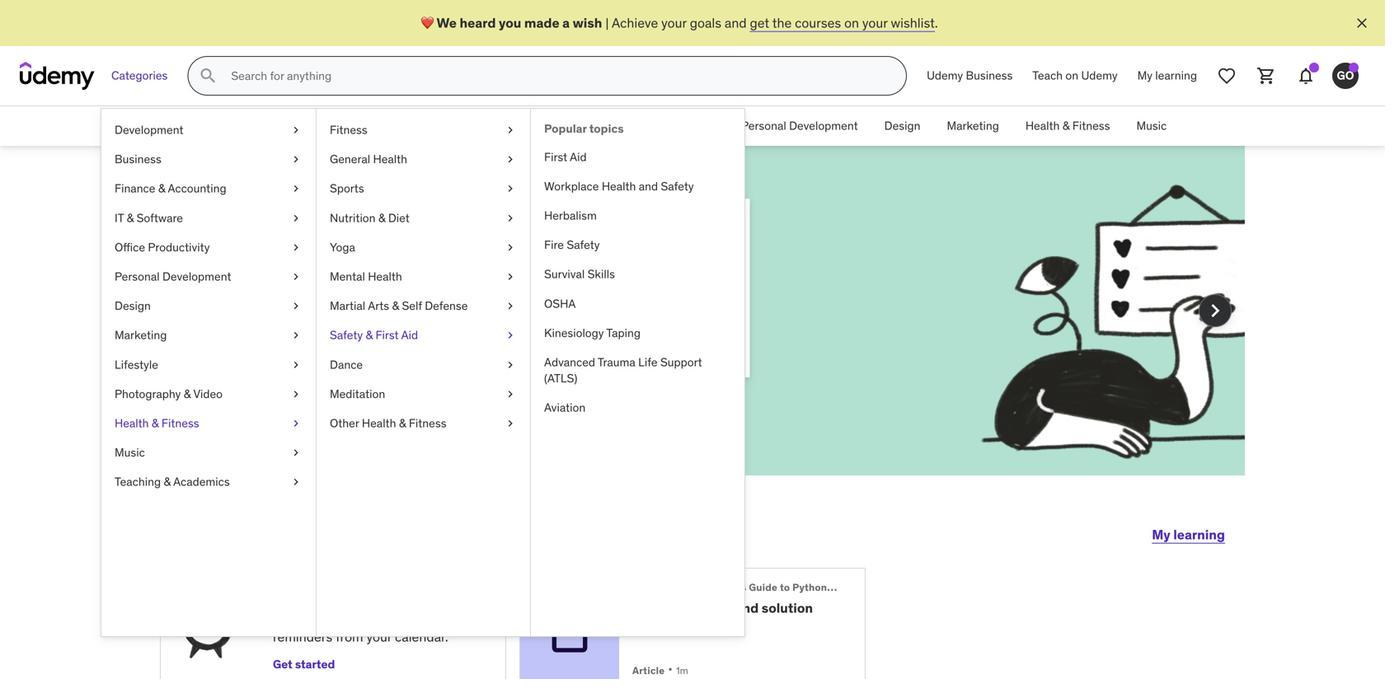 Task type: describe. For each thing, give the bounding box(es) containing it.
up.
[[401, 610, 419, 627]]

it & software link for health & fitness
[[512, 106, 607, 146]]

xsmall image for meditation
[[504, 386, 517, 402]]

notifications image
[[1296, 66, 1316, 86]]

diet
[[388, 211, 410, 225]]

2 horizontal spatial business
[[966, 68, 1013, 83]]

calendar.
[[395, 629, 448, 646]]

osha link
[[531, 289, 745, 319]]

xsmall image for office productivity
[[289, 239, 303, 256]]

your left goals
[[661, 14, 687, 31]]

photography & video link
[[101, 380, 316, 409]]

fitness down meditation link
[[409, 416, 447, 431]]

0 vertical spatial aid
[[570, 149, 587, 164]]

marketing for health & fitness
[[947, 118, 999, 133]]

kinesiology
[[544, 326, 604, 340]]

come
[[417, 308, 450, 325]]

teaching & academics
[[115, 475, 230, 490]]

let's start learning, gary
[[160, 515, 488, 549]]

did you make a wish?
[[324, 218, 574, 302]]

xsmall image for design
[[289, 298, 303, 314]]

to inside the ultimate beginners guide to python programming 11. homework and solution
[[780, 581, 790, 594]]

safety inside fire safety link
[[567, 238, 600, 252]]

personal for lifestyle
[[115, 269, 160, 284]]

workplace health and safety link
[[531, 172, 745, 201]]

business link for health & fitness
[[300, 106, 374, 146]]

0 vertical spatial my learning link
[[1128, 56, 1207, 96]]

xsmall image for yoga
[[504, 239, 517, 256]]

fitness down teach on udemy link
[[1073, 118, 1110, 133]]

xsmall image for safety & first aid
[[504, 327, 517, 344]]

1 horizontal spatial courses
[[795, 14, 841, 31]]

finance
[[115, 181, 155, 196]]

first aid
[[544, 149, 587, 164]]

office for lifestyle
[[115, 240, 145, 255]]

martial
[[330, 299, 365, 313]]

business link for lifestyle
[[101, 145, 316, 174]]

it for lifestyle
[[115, 211, 124, 225]]

sports link
[[317, 174, 530, 203]]

self
[[402, 299, 422, 313]]

aviation link
[[531, 393, 745, 423]]

development link
[[101, 115, 316, 145]]

1 unread notification image
[[1309, 63, 1319, 73]]

2 horizontal spatial on
[[1066, 68, 1079, 83]]

|
[[606, 14, 609, 31]]

xsmall image for other health & fitness
[[504, 416, 517, 432]]

advanced trauma life support (atls) link
[[531, 348, 745, 393]]

time
[[335, 585, 364, 602]]

xsmall image for lifestyle
[[289, 357, 303, 373]]

1 vertical spatial first
[[376, 328, 399, 343]]

personal development link for lifestyle
[[101, 262, 316, 292]]

herbalism
[[544, 208, 597, 223]]

other
[[330, 416, 359, 431]]

& down 'photography' on the bottom of the page
[[152, 416, 159, 431]]

the
[[632, 581, 650, 594]]

from
[[336, 629, 363, 646]]

xsmall image for it & software
[[289, 210, 303, 226]]

get started
[[273, 657, 335, 672]]

health down 'photography' on the bottom of the page
[[115, 416, 149, 431]]

software for lifestyle
[[137, 211, 183, 225]]

life
[[638, 355, 658, 370]]

& left the popular
[[537, 118, 544, 133]]

day
[[345, 610, 366, 627]]

started
[[295, 657, 335, 672]]

(atls)
[[544, 371, 577, 386]]

1 horizontal spatial health & fitness link
[[1012, 106, 1123, 146]]

11.
[[632, 600, 648, 617]]

a
[[273, 610, 281, 627]]

a inside did you make a wish?
[[554, 218, 574, 261]]

xsmall image for teaching & academics
[[289, 474, 303, 490]]

general health
[[330, 152, 407, 167]]

udemy image
[[20, 62, 95, 90]]

academics
[[173, 475, 230, 490]]

mental health link
[[317, 262, 530, 292]]

programming
[[830, 581, 896, 594]]

1 vertical spatial my
[[1152, 526, 1171, 543]]

design link for lifestyle
[[101, 292, 316, 321]]

office productivity for health & fitness
[[620, 118, 715, 133]]

your up advanced
[[546, 326, 572, 343]]

made
[[524, 14, 560, 31]]

health for general health
[[373, 152, 407, 167]]

mental
[[330, 269, 365, 284]]

xsmall image for nutrition & diet
[[504, 210, 517, 226]]

xsmall image for finance & accounting
[[289, 181, 303, 197]]

personal development for health & fitness
[[741, 118, 858, 133]]

xsmall image for music
[[289, 445, 303, 461]]

go link
[[1326, 56, 1366, 96]]

design for health & fitness
[[885, 118, 921, 133]]

your inside get the courses on your wishlist
[[598, 308, 623, 325]]

0 vertical spatial my
[[1138, 68, 1153, 83]]

udemy business link
[[917, 56, 1023, 96]]

& left self
[[392, 299, 399, 313]]

close image
[[1354, 15, 1370, 31]]

fitness up general
[[330, 122, 368, 137]]

teaching & academics link
[[101, 468, 316, 497]]

my learning for topmost my learning link
[[1138, 68, 1197, 83]]

solution
[[762, 600, 813, 617]]

fitness link
[[317, 115, 530, 145]]

first
[[447, 326, 470, 343]]

and inside "link"
[[639, 179, 658, 194]]

homework
[[651, 600, 732, 617]]

martial arts & self defense link
[[317, 292, 530, 321]]

yoga link
[[317, 233, 530, 262]]

to inside carousel element
[[356, 308, 368, 325]]

to inside schedule time to learn a little each day adds up. get reminders from your calendar.
[[367, 585, 380, 602]]

health for mental health
[[368, 269, 402, 284]]

•
[[668, 661, 673, 678]]

survival skills link
[[531, 260, 745, 289]]

xsmall image for health & fitness
[[289, 416, 303, 432]]

development for health & fitness
[[789, 118, 858, 133]]

goals
[[690, 14, 722, 31]]

your left the .
[[862, 14, 888, 31]]

teach on udemy
[[1033, 68, 1118, 83]]

get for the
[[483, 308, 505, 325]]

workplace health and safety
[[544, 179, 694, 194]]

xsmall image for photography & video
[[289, 386, 303, 402]]

1 horizontal spatial first
[[544, 149, 567, 164]]

& down arts
[[366, 328, 373, 343]]

productivity for lifestyle
[[148, 240, 210, 255]]

learning for topmost my learning link
[[1156, 68, 1197, 83]]

we
[[437, 14, 457, 31]]

marketing link for health & fitness
[[934, 106, 1012, 146]]

get the courses on your wishlist link
[[324, 308, 623, 343]]

1 vertical spatial music
[[115, 445, 145, 460]]

kinesiology taping link
[[531, 319, 745, 348]]

trauma
[[598, 355, 636, 370]]

defense
[[425, 299, 468, 313]]

workplace
[[544, 179, 599, 194]]

finance & accounting link
[[101, 174, 316, 203]]

design link for health & fitness
[[871, 106, 934, 146]]

health for workplace health and safety
[[602, 179, 636, 194]]

udemy business
[[927, 68, 1013, 83]]

learn
[[383, 585, 414, 602]]

0 vertical spatial music
[[1137, 118, 1167, 133]]

general
[[330, 152, 370, 167]]

& down teach on udemy link
[[1063, 118, 1070, 133]]

1 vertical spatial health & fitness link
[[101, 409, 316, 438]]

business for health & fitness
[[314, 118, 360, 133]]

it
[[406, 308, 414, 325]]

osha
[[544, 296, 576, 311]]

yoga
[[330, 240, 355, 255]]

kinesiology taping
[[544, 326, 641, 340]]

and inside the ultimate beginners guide to python programming 11. homework and solution
[[735, 600, 759, 617]]

development for lifestyle
[[162, 269, 231, 284]]

11. homework and solution link
[[632, 600, 839, 617]]

step
[[474, 326, 499, 343]]

❤️   we heard you made a wish | achieve your goals and get the courses on your wishlist .
[[421, 14, 938, 31]]

courses inside get the courses on your wishlist
[[530, 308, 577, 325]]

1 vertical spatial music link
[[101, 438, 316, 468]]

first aid link
[[531, 142, 745, 172]]

schedule time to learn a little each day adds up. get reminders from your calendar.
[[273, 585, 448, 646]]

office for health & fitness
[[620, 118, 650, 133]]

guide
[[749, 581, 778, 594]]



Task type: locate. For each thing, give the bounding box(es) containing it.
health down teach
[[1026, 118, 1060, 133]]

0 vertical spatial get
[[483, 308, 505, 325]]

xsmall image for personal development
[[289, 269, 303, 285]]

1 vertical spatial personal
[[115, 269, 160, 284]]

courses up kinesiology on the left of the page
[[530, 308, 577, 325]]

article
[[632, 665, 665, 677]]

it
[[525, 118, 534, 133], [115, 211, 124, 225]]

office up first aid link at the top of the page
[[620, 118, 650, 133]]

& right finance
[[158, 181, 165, 196]]

safety inside workplace health and safety "link"
[[661, 179, 694, 194]]

0 horizontal spatial it
[[115, 211, 124, 225]]

0 vertical spatial it & software link
[[512, 106, 607, 146]]

0 vertical spatial office productivity
[[620, 118, 715, 133]]

get left started
[[273, 657, 292, 672]]

nutrition & diet link
[[317, 203, 530, 233]]

marketing link up video
[[101, 321, 316, 350]]

your inside schedule time to learn a little each day adds up. get reminders from your calendar.
[[367, 629, 392, 646]]

xsmall image inside dance link
[[504, 357, 517, 373]]

a left wish
[[563, 14, 570, 31]]

get up and take the first step toward your goals.
[[483, 308, 505, 325]]

xsmall image for general health
[[504, 151, 517, 168]]

make inside did you make a wish?
[[457, 218, 548, 261]]

0 vertical spatial the
[[772, 14, 792, 31]]

0 horizontal spatial productivity
[[148, 240, 210, 255]]

xsmall image inside fitness link
[[504, 122, 517, 138]]

0 horizontal spatial office productivity link
[[101, 233, 316, 262]]

0 horizontal spatial you
[[390, 218, 450, 261]]

business up general
[[314, 118, 360, 133]]

get the courses on your wishlist
[[324, 308, 623, 343]]

my learning for my learning link to the bottom
[[1152, 526, 1225, 543]]

time to make it come true.
[[324, 308, 483, 325]]

marketing for lifestyle
[[115, 328, 167, 343]]

0 vertical spatial first
[[544, 149, 567, 164]]

it & software link down accounting
[[101, 203, 316, 233]]

shopping cart with 0 items image
[[1257, 66, 1276, 86]]

office productivity link up workplace health and safety "link"
[[607, 106, 728, 146]]

xsmall image inside general health link
[[504, 151, 517, 168]]

ultimate
[[653, 581, 695, 594]]

1 vertical spatial the
[[508, 308, 527, 325]]

1 horizontal spatial office productivity link
[[607, 106, 728, 146]]

wishlist up "udemy business"
[[891, 14, 935, 31]]

0 horizontal spatial it & software link
[[101, 203, 316, 233]]

your up taping
[[598, 308, 623, 325]]

1 horizontal spatial music
[[1137, 118, 1167, 133]]

personal development for lifestyle
[[115, 269, 231, 284]]

to left arts
[[356, 308, 368, 325]]

marketing up lifestyle
[[115, 328, 167, 343]]

2 udemy from the left
[[1081, 68, 1118, 83]]

my
[[1138, 68, 1153, 83], [1152, 526, 1171, 543]]

courses right get
[[795, 14, 841, 31]]

1 vertical spatial it
[[115, 211, 124, 225]]

the
[[772, 14, 792, 31], [508, 308, 527, 325], [425, 326, 444, 343]]

2 horizontal spatial the
[[772, 14, 792, 31]]

1 horizontal spatial software
[[547, 118, 593, 133]]

0 vertical spatial courses
[[795, 14, 841, 31]]

1 vertical spatial office
[[115, 240, 145, 255]]

& down finance
[[127, 211, 134, 225]]

wishlist
[[891, 14, 935, 31], [324, 326, 368, 343]]

xsmall image inside 'safety & first aid' link
[[504, 327, 517, 344]]

1 horizontal spatial personal development link
[[728, 106, 871, 146]]

advanced trauma life support (atls)
[[544, 355, 702, 386]]

arts
[[368, 299, 389, 313]]

true.
[[453, 308, 480, 325]]

0 horizontal spatial business
[[115, 152, 161, 167]]

and left get
[[725, 14, 747, 31]]

it & software
[[525, 118, 593, 133], [115, 211, 183, 225]]

xsmall image inside development link
[[289, 122, 303, 138]]

2 vertical spatial get
[[273, 657, 292, 672]]

popular topics
[[544, 121, 624, 136]]

fitness down photography & video
[[162, 416, 199, 431]]

& left diet
[[378, 211, 386, 225]]

xsmall image inside photography & video "link"
[[289, 386, 303, 402]]

fitness
[[1073, 118, 1110, 133], [330, 122, 368, 137], [162, 416, 199, 431], [409, 416, 447, 431]]

health down first aid link at the top of the page
[[602, 179, 636, 194]]

it & software link for lifestyle
[[101, 203, 316, 233]]

1 vertical spatial my learning
[[1152, 526, 1225, 543]]

xsmall image for marketing
[[289, 327, 303, 344]]

1 vertical spatial wishlist
[[324, 326, 368, 343]]

0 vertical spatial safety
[[661, 179, 694, 194]]

and left take
[[371, 326, 393, 343]]

marketing down udemy business link
[[947, 118, 999, 133]]

xsmall image for business
[[289, 151, 303, 168]]

it & software link up first aid
[[512, 106, 607, 146]]

xsmall image inside yoga link
[[504, 239, 517, 256]]

to up "solution"
[[780, 581, 790, 594]]

1 horizontal spatial office
[[620, 118, 650, 133]]

office productivity up first aid link at the top of the page
[[620, 118, 715, 133]]

to right time
[[367, 585, 380, 602]]

1 vertical spatial office productivity link
[[101, 233, 316, 262]]

it & software up first aid
[[525, 118, 593, 133]]

business left teach
[[966, 68, 1013, 83]]

udemy down the .
[[927, 68, 963, 83]]

the ultimate beginners guide to python programming 11. homework and solution
[[632, 581, 896, 617]]

1 vertical spatial on
[[1066, 68, 1079, 83]]

lifestyle link
[[101, 350, 316, 380]]

xsmall image
[[504, 122, 517, 138], [289, 181, 303, 197], [504, 181, 517, 197], [504, 239, 517, 256], [289, 269, 303, 285], [289, 298, 303, 314], [504, 298, 517, 314], [504, 327, 517, 344], [504, 357, 517, 373], [504, 386, 517, 402], [504, 416, 517, 432], [289, 445, 303, 461], [289, 474, 303, 490]]

1 vertical spatial make
[[371, 308, 403, 325]]

safety
[[661, 179, 694, 194], [567, 238, 600, 252], [330, 328, 363, 343]]

health right other
[[362, 416, 396, 431]]

1 vertical spatial business
[[314, 118, 360, 133]]

health for other health & fitness
[[362, 416, 396, 431]]

1 horizontal spatial music link
[[1123, 106, 1180, 146]]

1 horizontal spatial wishlist
[[891, 14, 935, 31]]

1 vertical spatial safety
[[567, 238, 600, 252]]

topics
[[589, 121, 624, 136]]

safety & first aid element
[[530, 109, 745, 637]]

health & fitness link down teach on udemy link
[[1012, 106, 1123, 146]]

0 vertical spatial on
[[844, 14, 859, 31]]

xsmall image for martial arts & self defense
[[504, 298, 517, 314]]

xsmall image inside it & software link
[[289, 210, 303, 226]]

0 horizontal spatial design link
[[101, 292, 316, 321]]

categories button
[[101, 56, 178, 96]]

and down guide
[[735, 600, 759, 617]]

office productivity link for health & fitness
[[607, 106, 728, 146]]

get up calendar.
[[422, 610, 444, 627]]

1 vertical spatial aid
[[401, 328, 418, 343]]

dance link
[[317, 350, 530, 380]]

productivity up first aid link at the top of the page
[[653, 118, 715, 133]]

0 vertical spatial make
[[457, 218, 548, 261]]

0 vertical spatial marketing
[[947, 118, 999, 133]]

udemy right teach
[[1081, 68, 1118, 83]]

get started button
[[273, 654, 335, 677]]

0 horizontal spatial marketing link
[[101, 321, 316, 350]]

1 horizontal spatial on
[[844, 14, 859, 31]]

marketing link down udemy business link
[[934, 106, 1012, 146]]

on inside get the courses on your wishlist
[[580, 308, 595, 325]]

1 horizontal spatial safety
[[567, 238, 600, 252]]

heard
[[460, 14, 496, 31]]

goals.
[[575, 326, 609, 343]]

1 vertical spatial learning
[[1174, 526, 1225, 543]]

0 horizontal spatial first
[[376, 328, 399, 343]]

safety right fire
[[567, 238, 600, 252]]

to
[[356, 308, 368, 325], [780, 581, 790, 594], [367, 585, 380, 602]]

office productivity down finance & accounting
[[115, 240, 210, 255]]

courses
[[795, 14, 841, 31], [530, 308, 577, 325]]

office down finance
[[115, 240, 145, 255]]

safety down first aid link at the top of the page
[[661, 179, 694, 194]]

let's
[[160, 515, 222, 549]]

health & fitness for the bottom health & fitness link
[[115, 416, 199, 431]]

1 horizontal spatial aid
[[570, 149, 587, 164]]

a up survival on the top
[[554, 218, 574, 261]]

it left the popular
[[525, 118, 534, 133]]

1 vertical spatial get
[[422, 610, 444, 627]]

0 vertical spatial office
[[620, 118, 650, 133]]

1 vertical spatial health & fitness
[[115, 416, 199, 431]]

xsmall image inside martial arts & self defense "link"
[[504, 298, 517, 314]]

it & software for lifestyle
[[115, 211, 183, 225]]

safety inside 'safety & first aid' link
[[330, 328, 363, 343]]

❤️
[[421, 14, 434, 31]]

1 udemy from the left
[[927, 68, 963, 83]]

0 horizontal spatial the
[[425, 326, 444, 343]]

& down meditation link
[[399, 416, 406, 431]]

1 vertical spatial courses
[[530, 308, 577, 325]]

2 horizontal spatial get
[[483, 308, 505, 325]]

1m
[[676, 665, 688, 677]]

toward
[[502, 326, 543, 343]]

and inside carousel element
[[371, 326, 393, 343]]

and take the first step toward your goals.
[[368, 326, 609, 343]]

fire safety
[[544, 238, 600, 252]]

teach
[[1033, 68, 1063, 83]]

fire
[[544, 238, 564, 252]]

health & fitness down teach on udemy link
[[1026, 118, 1110, 133]]

business link up general
[[300, 106, 374, 146]]

personal development link for health & fitness
[[728, 106, 871, 146]]

make for you
[[457, 218, 548, 261]]

xsmall image for mental health
[[504, 269, 517, 285]]

1 horizontal spatial health & fitness
[[1026, 118, 1110, 133]]

0 horizontal spatial on
[[580, 308, 595, 325]]

the up toward
[[508, 308, 527, 325]]

0 horizontal spatial office
[[115, 240, 145, 255]]

1 horizontal spatial productivity
[[653, 118, 715, 133]]

1 vertical spatial office productivity
[[115, 240, 210, 255]]

popular
[[544, 121, 587, 136]]

take
[[396, 326, 422, 343]]

marketing link for lifestyle
[[101, 321, 316, 350]]

advanced
[[544, 355, 595, 370]]

xsmall image inside meditation link
[[504, 386, 517, 402]]

0 horizontal spatial personal development link
[[101, 262, 316, 292]]

it & software link
[[512, 106, 607, 146], [101, 203, 316, 233]]

wishlist inside get the courses on your wishlist
[[324, 326, 368, 343]]

health & fitness link down video
[[101, 409, 316, 438]]

xsmall image
[[289, 122, 303, 138], [289, 151, 303, 168], [504, 151, 517, 168], [289, 210, 303, 226], [504, 210, 517, 226], [289, 239, 303, 256], [504, 269, 517, 285], [289, 327, 303, 344], [289, 357, 303, 373], [289, 386, 303, 402], [289, 416, 303, 432]]

0 horizontal spatial health & fitness link
[[101, 409, 316, 438]]

& right teaching
[[164, 475, 171, 490]]

survival skills
[[544, 267, 615, 282]]

xsmall image inside business link
[[289, 151, 303, 168]]

xsmall image for sports
[[504, 181, 517, 197]]

first down time to make it come true.
[[376, 328, 399, 343]]

1 vertical spatial software
[[137, 211, 183, 225]]

xsmall image inside sports "link"
[[504, 181, 517, 197]]

meditation
[[330, 387, 385, 401]]

0 vertical spatial wishlist
[[891, 14, 935, 31]]

software up first aid
[[547, 118, 593, 133]]

xsmall image inside mental health link
[[504, 269, 517, 285]]

0 vertical spatial personal
[[741, 118, 786, 133]]

Search for anything text field
[[228, 62, 887, 90]]

health & fitness link
[[1012, 106, 1123, 146], [101, 409, 316, 438]]

learning,
[[297, 515, 416, 549]]

&
[[537, 118, 544, 133], [1063, 118, 1070, 133], [158, 181, 165, 196], [127, 211, 134, 225], [378, 211, 386, 225], [392, 299, 399, 313], [366, 328, 373, 343], [184, 387, 191, 401], [152, 416, 159, 431], [399, 416, 406, 431], [164, 475, 171, 490]]

teach on udemy link
[[1023, 56, 1128, 96]]

safety down time
[[330, 328, 363, 343]]

get inside get started "button"
[[273, 657, 292, 672]]

1 horizontal spatial office productivity
[[620, 118, 715, 133]]

0 vertical spatial learning
[[1156, 68, 1197, 83]]

0 vertical spatial a
[[563, 14, 570, 31]]

aid down the popular topics
[[570, 149, 587, 164]]

2 horizontal spatial safety
[[661, 179, 694, 194]]

0 vertical spatial health & fitness link
[[1012, 106, 1123, 146]]

the down come
[[425, 326, 444, 343]]

0 horizontal spatial aid
[[401, 328, 418, 343]]

submit search image
[[198, 66, 218, 86]]

productivity down finance & accounting
[[148, 240, 210, 255]]

1 horizontal spatial it
[[525, 118, 534, 133]]

personal for health & fitness
[[741, 118, 786, 133]]

0 horizontal spatial personal
[[115, 269, 160, 284]]

it & software down finance
[[115, 211, 183, 225]]

it for health & fitness
[[525, 118, 534, 133]]

xsmall image for development
[[289, 122, 303, 138]]

1 vertical spatial productivity
[[148, 240, 210, 255]]

office productivity link for lifestyle
[[101, 233, 316, 262]]

business for lifestyle
[[115, 152, 161, 167]]

1 vertical spatial marketing link
[[101, 321, 316, 350]]

first down the popular
[[544, 149, 567, 164]]

survival
[[544, 267, 585, 282]]

the right get
[[772, 14, 792, 31]]

learning for my learning link to the bottom
[[1174, 526, 1225, 543]]

wish
[[573, 14, 602, 31]]

& left video
[[184, 387, 191, 401]]

1 vertical spatial marketing
[[115, 328, 167, 343]]

and down first aid link at the top of the page
[[639, 179, 658, 194]]

the inside get the courses on your wishlist
[[508, 308, 527, 325]]

1 horizontal spatial it & software link
[[512, 106, 607, 146]]

you up mental health link
[[390, 218, 450, 261]]

xsmall image inside lifestyle link
[[289, 357, 303, 373]]

xsmall image inside finance & accounting link
[[289, 181, 303, 197]]

taping
[[606, 326, 641, 340]]

design
[[885, 118, 921, 133], [115, 299, 151, 313]]

1 horizontal spatial marketing link
[[934, 106, 1012, 146]]

0 vertical spatial you
[[499, 14, 521, 31]]

health right general
[[373, 152, 407, 167]]

health inside "link"
[[602, 179, 636, 194]]

0 horizontal spatial design
[[115, 299, 151, 313]]

0 vertical spatial productivity
[[653, 118, 715, 133]]

aviation
[[544, 400, 586, 415]]

wishlist down time
[[324, 326, 368, 343]]

health up arts
[[368, 269, 402, 284]]

aid
[[570, 149, 587, 164], [401, 328, 418, 343]]

other health & fitness link
[[317, 409, 530, 438]]

on
[[844, 14, 859, 31], [1066, 68, 1079, 83], [580, 308, 595, 325]]

0 horizontal spatial udemy
[[927, 68, 963, 83]]

2 vertical spatial the
[[425, 326, 444, 343]]

xsmall image inside nutrition & diet 'link'
[[504, 210, 517, 226]]

software down finance & accounting
[[137, 211, 183, 225]]

personal development link
[[728, 106, 871, 146], [101, 262, 316, 292]]

1 horizontal spatial you
[[499, 14, 521, 31]]

get inside schedule time to learn a little each day adds up. get reminders from your calendar.
[[422, 610, 444, 627]]

development
[[789, 118, 858, 133], [115, 122, 184, 137], [162, 269, 231, 284]]

carousel element
[[0, 146, 1349, 515]]

make up safety & first aid
[[371, 308, 403, 325]]

health & fitness down 'photography' on the bottom of the page
[[115, 416, 199, 431]]

support
[[660, 355, 702, 370]]

1 horizontal spatial it & software
[[525, 118, 593, 133]]

your down adds
[[367, 629, 392, 646]]

xsmall image for dance
[[504, 357, 517, 373]]

next image
[[1202, 298, 1229, 324]]

make for to
[[371, 308, 403, 325]]

reminders
[[273, 629, 333, 646]]

achieve
[[612, 14, 658, 31]]

you left made
[[499, 14, 521, 31]]

design for lifestyle
[[115, 299, 151, 313]]

photography & video
[[115, 387, 223, 401]]

software
[[547, 118, 593, 133], [137, 211, 183, 225]]

schedule
[[273, 585, 332, 602]]

0 vertical spatial design
[[885, 118, 921, 133]]

health
[[1026, 118, 1060, 133], [373, 152, 407, 167], [602, 179, 636, 194], [368, 269, 402, 284], [115, 416, 149, 431], [362, 416, 396, 431]]

0 horizontal spatial music link
[[101, 438, 316, 468]]

lifestyle
[[115, 357, 158, 372]]

1 horizontal spatial the
[[508, 308, 527, 325]]

aid down it
[[401, 328, 418, 343]]

business link up accounting
[[101, 145, 316, 174]]

it & software for health & fitness
[[525, 118, 593, 133]]

1 vertical spatial a
[[554, 218, 574, 261]]

software for health & fitness
[[547, 118, 593, 133]]

my learning link
[[1128, 56, 1207, 96], [1152, 515, 1225, 555]]

office productivity link down finance & accounting link
[[101, 233, 316, 262]]

health & fitness for rightmost health & fitness link
[[1026, 118, 1110, 133]]

music
[[1137, 118, 1167, 133], [115, 445, 145, 460]]

xsmall image inside 'other health & fitness' link
[[504, 416, 517, 432]]

1 vertical spatial it & software
[[115, 211, 183, 225]]

xsmall image inside health & fitness link
[[289, 416, 303, 432]]

music link
[[1123, 106, 1180, 146], [101, 438, 316, 468]]

it down finance
[[115, 211, 124, 225]]

0 horizontal spatial health & fitness
[[115, 416, 199, 431]]

xsmall image for fitness
[[504, 122, 517, 138]]

make up survival on the top
[[457, 218, 548, 261]]

2 vertical spatial business
[[115, 152, 161, 167]]

& inside 'link'
[[378, 211, 386, 225]]

get for started
[[273, 657, 292, 672]]

safety & first aid link
[[317, 321, 530, 350]]

0 horizontal spatial wishlist
[[324, 326, 368, 343]]

get inside get the courses on your wishlist
[[483, 308, 505, 325]]

0 vertical spatial music link
[[1123, 106, 1180, 146]]

video
[[193, 387, 223, 401]]

wish?
[[324, 259, 420, 302]]

wishlist image
[[1217, 66, 1237, 86]]

each
[[314, 610, 342, 627]]

office productivity for lifestyle
[[115, 240, 210, 255]]

business up finance
[[115, 152, 161, 167]]

accounting
[[168, 181, 226, 196]]

xsmall image inside teaching & academics link
[[289, 474, 303, 490]]

1 horizontal spatial design
[[885, 118, 921, 133]]

get the courses on your wishlist link
[[750, 14, 935, 31]]

you inside did you make a wish?
[[390, 218, 450, 261]]

you have alerts image
[[1349, 63, 1359, 73]]

martial arts & self defense
[[330, 299, 468, 313]]

safety & first aid
[[330, 328, 418, 343]]

1 vertical spatial my learning link
[[1152, 515, 1225, 555]]

start
[[228, 515, 292, 549]]

productivity for health & fitness
[[653, 118, 715, 133]]



Task type: vqa. For each thing, say whether or not it's contained in the screenshot.
LinkedIn Profile text box
no



